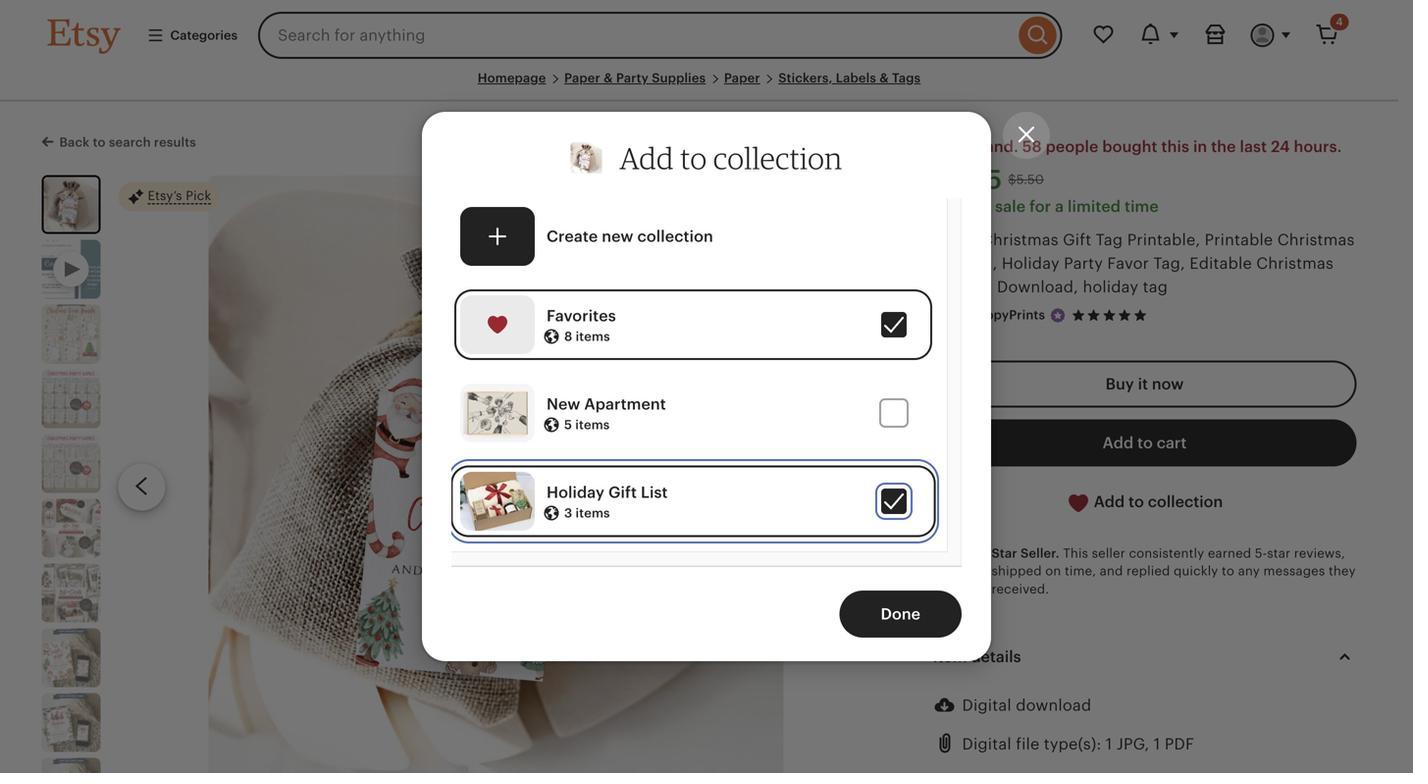 Task type: describe. For each thing, give the bounding box(es) containing it.
in
[[1193, 138, 1207, 156]]

merry christmas gift tag printable printable christmas gift image 4 image
[[42, 434, 101, 493]]

to inside dialog
[[680, 140, 707, 176]]

merry christmas gift tag printable printable christmas gift image 6 image
[[42, 564, 101, 623]]

type(s):
[[1044, 735, 1101, 753]]

in demand. 58 people bought this in the last 24 hours.
[[933, 138, 1342, 156]]

messages
[[1264, 564, 1325, 579]]

item details button
[[915, 634, 1374, 681]]

merry christmas gift tag printable printable christmas gift image 2 image
[[42, 305, 101, 364]]

new apartment
[[547, 395, 666, 413]]

3 items
[[564, 506, 610, 521]]

an image of the listing you can save image
[[571, 142, 602, 174]]

earned
[[1208, 546, 1251, 561]]

new
[[602, 228, 634, 245]]

2 tag, from the left
[[1153, 255, 1185, 273]]

new
[[547, 395, 580, 413]]

collection for create new collection
[[637, 228, 713, 245]]

this seller consistently earned 5-star reviews, shipped on time, and replied quickly to any messages they received.
[[992, 546, 1356, 597]]

items for new apartment
[[575, 418, 610, 432]]

add to collection dialog
[[0, 0, 1413, 773]]

christmas down sale
[[981, 231, 1059, 249]]

off
[[970, 198, 991, 216]]

labels
[[836, 71, 876, 85]]

received.
[[992, 582, 1049, 597]]

a
[[1055, 198, 1064, 216]]

paper & party supplies
[[564, 71, 706, 85]]

item details
[[933, 648, 1021, 666]]

collection for add to collection
[[713, 140, 843, 176]]

5 items
[[564, 418, 610, 432]]

quickly
[[1174, 564, 1218, 579]]

star
[[1267, 546, 1291, 561]]

add to collection
[[620, 140, 843, 176]]

pick
[[186, 188, 211, 203]]

any
[[1238, 564, 1260, 579]]

etsy's
[[148, 188, 182, 203]]

printable,
[[1127, 231, 1200, 249]]

stickers, labels & tags
[[778, 71, 921, 85]]

$5.50
[[1008, 172, 1044, 187]]

seller.
[[1021, 546, 1060, 561]]

time,
[[1065, 564, 1096, 579]]

favor
[[1107, 255, 1149, 273]]

consistently
[[1129, 546, 1204, 561]]

homepage
[[478, 71, 546, 85]]

merry
[[933, 231, 977, 249]]

1 1 from the left
[[1106, 735, 1112, 753]]

christmas down printable
[[1256, 255, 1334, 273]]

list
[[641, 484, 668, 501]]

2 1 from the left
[[1154, 735, 1160, 753]]

printable
[[1205, 231, 1273, 249]]

seller
[[1092, 546, 1125, 561]]

file
[[1016, 735, 1040, 753]]

item
[[933, 648, 967, 666]]

paper link
[[724, 71, 760, 85]]

download,
[[997, 278, 1079, 296]]

done button
[[840, 591, 962, 638]]

star_seller image
[[1049, 307, 1067, 325]]

star
[[992, 546, 1017, 561]]

digital download
[[962, 697, 1092, 715]]

8
[[564, 329, 572, 344]]

in
[[933, 138, 947, 156]]

create new collection button
[[451, 198, 935, 275]]

1 & from the left
[[604, 71, 613, 85]]

hours.
[[1294, 138, 1342, 156]]

limited
[[1068, 198, 1121, 216]]

to inside this seller consistently earned 5-star reviews, shipped on time, and replied quickly to any messages they received.
[[1222, 564, 1235, 579]]

add
[[620, 140, 674, 176]]

star seller.
[[992, 546, 1060, 561]]

5
[[564, 418, 572, 432]]

50% off sale for a limited time
[[933, 198, 1159, 216]]

the
[[1211, 138, 1236, 156]]

holiday gift list
[[547, 484, 668, 501]]

holiday
[[1083, 278, 1139, 296]]

merry christmas gift tag printable, printable christmas gift tag, holiday party favor tag, editable christmas gift tag download, holiday tag
[[933, 231, 1355, 296]]

digital file type(s): 1 jpg, 1 pdf
[[962, 735, 1194, 753]]

5-
[[1255, 546, 1267, 561]]



Task type: locate. For each thing, give the bounding box(es) containing it.
collection down stickers,
[[713, 140, 843, 176]]

0 horizontal spatial holiday
[[547, 484, 605, 501]]

2 & from the left
[[879, 71, 889, 85]]

1
[[1106, 735, 1112, 753], [1154, 735, 1160, 753]]

tag up "favor"
[[1096, 231, 1123, 249]]

1 horizontal spatial 1
[[1154, 735, 1160, 753]]

1 digital from the top
[[962, 697, 1012, 715]]

to down earned
[[1222, 564, 1235, 579]]

1 vertical spatial items
[[575, 418, 610, 432]]

people
[[1046, 138, 1099, 156]]

party up holiday
[[1064, 255, 1103, 273]]

1 vertical spatial holiday
[[547, 484, 605, 501]]

0 vertical spatial items
[[576, 329, 610, 344]]

items for favorites
[[576, 329, 610, 344]]

gift inside add to collection dialog
[[608, 484, 637, 501]]

$2.75 $5.50
[[933, 164, 1044, 195]]

0 vertical spatial party
[[616, 71, 649, 85]]

pdf
[[1165, 735, 1194, 753]]

0 horizontal spatial tag
[[966, 278, 993, 296]]

1 left jpg,
[[1106, 735, 1112, 753]]

merry christmas gift tag printable printable christmas gift image 5 image
[[42, 499, 101, 558]]

demand.
[[951, 138, 1018, 156]]

3
[[564, 506, 572, 521]]

0 horizontal spatial paper
[[564, 71, 600, 85]]

0 vertical spatial collection
[[713, 140, 843, 176]]

2 vertical spatial items
[[576, 506, 610, 521]]

to
[[680, 140, 707, 176], [1222, 564, 1235, 579]]

replied
[[1127, 564, 1170, 579]]

items right 3
[[576, 506, 610, 521]]

0 horizontal spatial &
[[604, 71, 613, 85]]

stickers, labels & tags link
[[778, 71, 921, 85]]

0 horizontal spatial party
[[616, 71, 649, 85]]

create new collection
[[547, 228, 713, 245]]

1 vertical spatial digital
[[962, 735, 1012, 753]]

&
[[604, 71, 613, 85], [879, 71, 889, 85]]

they
[[1329, 564, 1356, 579]]

menu bar
[[48, 71, 1351, 102]]

details
[[971, 648, 1021, 666]]

& left the tags
[[879, 71, 889, 85]]

menu bar containing homepage
[[48, 71, 1351, 102]]

apartment
[[584, 395, 666, 413]]

supplies
[[652, 71, 706, 85]]

0 vertical spatial digital
[[962, 697, 1012, 715]]

collection
[[713, 140, 843, 176], [637, 228, 713, 245]]

1 horizontal spatial party
[[1064, 255, 1103, 273]]

$2.75
[[933, 164, 1002, 195]]

1 vertical spatial party
[[1064, 255, 1103, 273]]

& left supplies
[[604, 71, 613, 85]]

paper right supplies
[[724, 71, 760, 85]]

this
[[1161, 138, 1189, 156]]

tag down the merry
[[966, 278, 993, 296]]

items for holiday gift list
[[576, 506, 610, 521]]

items right 5 at bottom left
[[575, 418, 610, 432]]

homepage link
[[478, 71, 546, 85]]

paper & party supplies link
[[564, 71, 706, 85]]

tag,
[[966, 255, 998, 273], [1153, 255, 1185, 273]]

tag
[[1143, 278, 1168, 296]]

1 horizontal spatial to
[[1222, 564, 1235, 579]]

1 horizontal spatial tag
[[1096, 231, 1123, 249]]

done
[[881, 606, 921, 623]]

tag
[[1096, 231, 1123, 249], [966, 278, 993, 296]]

holiday inside the merry christmas gift tag printable, printable christmas gift tag, holiday party favor tag, editable christmas gift tag download, holiday tag
[[1002, 255, 1060, 273]]

1 left pdf
[[1154, 735, 1160, 753]]

0 horizontal spatial to
[[680, 140, 707, 176]]

etsy's pick button
[[118, 181, 219, 213]]

holiday up 3
[[547, 484, 605, 501]]

digital for digital download
[[962, 697, 1012, 715]]

0 vertical spatial holiday
[[1002, 255, 1060, 273]]

paper for paper & party supplies
[[564, 71, 600, 85]]

1 vertical spatial tag
[[966, 278, 993, 296]]

digital for digital file type(s): 1 jpg, 1 pdf
[[962, 735, 1012, 753]]

reviews,
[[1294, 546, 1345, 561]]

this
[[1063, 546, 1088, 561]]

items
[[576, 329, 610, 344], [575, 418, 610, 432], [576, 506, 610, 521]]

party left supplies
[[616, 71, 649, 85]]

None search field
[[258, 12, 1062, 59]]

create
[[547, 228, 598, 245]]

2 items from the top
[[575, 418, 610, 432]]

gift
[[1063, 231, 1091, 249], [933, 255, 961, 273], [933, 278, 961, 296], [608, 484, 637, 501]]

1 items from the top
[[576, 329, 610, 344]]

to right add
[[680, 140, 707, 176]]

party inside menu bar
[[616, 71, 649, 85]]

paper for paper link
[[724, 71, 760, 85]]

collection inside button
[[637, 228, 713, 245]]

holiday inside add to collection dialog
[[547, 484, 605, 501]]

1 paper from the left
[[564, 71, 600, 85]]

paper
[[564, 71, 600, 85], [724, 71, 760, 85]]

tag, down printable,
[[1153, 255, 1185, 273]]

1 vertical spatial to
[[1222, 564, 1235, 579]]

24
[[1271, 138, 1290, 156]]

christmas
[[981, 231, 1059, 249], [1277, 231, 1355, 249], [1256, 255, 1334, 273]]

0 horizontal spatial tag,
[[966, 255, 998, 273]]

holiday up download,
[[1002, 255, 1060, 273]]

tags
[[892, 71, 921, 85]]

digital
[[962, 697, 1012, 715], [962, 735, 1012, 753]]

jpg,
[[1117, 735, 1149, 753]]

0 vertical spatial to
[[680, 140, 707, 176]]

banner
[[12, 0, 1386, 71]]

holiday
[[1002, 255, 1060, 273], [547, 484, 605, 501]]

shipped
[[992, 564, 1042, 579]]

0 vertical spatial tag
[[1096, 231, 1123, 249]]

3 items from the top
[[576, 506, 610, 521]]

58
[[1022, 138, 1042, 156]]

digital left file
[[962, 735, 1012, 753]]

items down favorites
[[576, 329, 610, 344]]

2 digital from the top
[[962, 735, 1012, 753]]

download
[[1016, 697, 1092, 715]]

bought
[[1102, 138, 1158, 156]]

collection right new on the top
[[637, 228, 713, 245]]

0 horizontal spatial 1
[[1106, 735, 1112, 753]]

50%
[[933, 198, 966, 216]]

tag, down the merry
[[966, 255, 998, 273]]

christmas right printable
[[1277, 231, 1355, 249]]

1 horizontal spatial &
[[879, 71, 889, 85]]

favorites
[[547, 307, 616, 325]]

on
[[1045, 564, 1061, 579]]

1 vertical spatial collection
[[637, 228, 713, 245]]

merry christmas gift tag printable printable christmas gift image 7 image
[[42, 629, 101, 688]]

stickers,
[[778, 71, 833, 85]]

for
[[1030, 198, 1051, 216]]

editable
[[1190, 255, 1252, 273]]

merry christmas gift tag printable printable christmas gift image 3 image
[[42, 370, 101, 429]]

last
[[1240, 138, 1267, 156]]

1 tag, from the left
[[966, 255, 998, 273]]

sale
[[995, 198, 1026, 216]]

merry christmas gift tag printable printable christmas gift image 1 image
[[44, 177, 99, 232]]

1 horizontal spatial paper
[[724, 71, 760, 85]]

2 paper from the left
[[724, 71, 760, 85]]

8 items
[[564, 329, 610, 344]]

paper right homepage
[[564, 71, 600, 85]]

party inside the merry christmas gift tag printable, printable christmas gift tag, holiday party favor tag, editable christmas gift tag download, holiday tag
[[1064, 255, 1103, 273]]

party
[[616, 71, 649, 85], [1064, 255, 1103, 273]]

time
[[1125, 198, 1159, 216]]

digital down details
[[962, 697, 1012, 715]]

etsy's pick
[[148, 188, 211, 203]]

and
[[1100, 564, 1123, 579]]

merry christmas gift tag printable printable christmas gift image 8 image
[[42, 693, 101, 752]]

1 horizontal spatial tag,
[[1153, 255, 1185, 273]]

1 horizontal spatial holiday
[[1002, 255, 1060, 273]]



Task type: vqa. For each thing, say whether or not it's contained in the screenshot.
OFF) corresponding to 23.61
no



